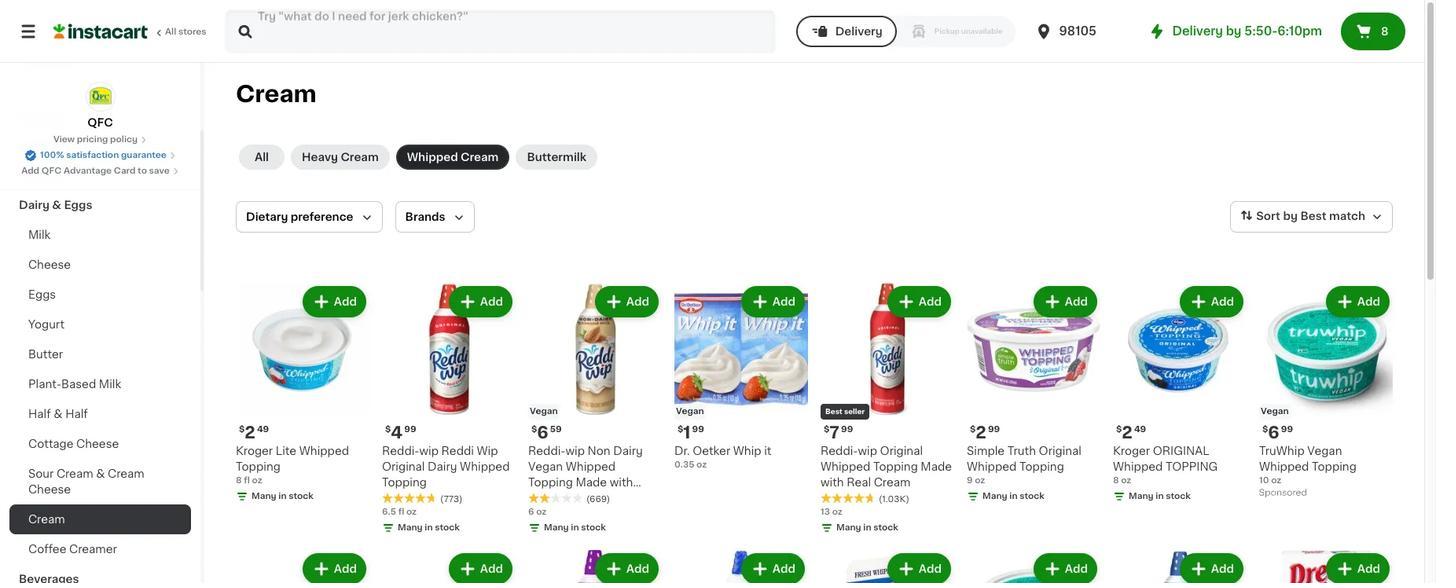 Task type: describe. For each thing, give the bounding box(es) containing it.
truwhip vegan whipped topping 10 oz
[[1260, 446, 1357, 485]]

9
[[967, 477, 973, 485]]

wip for 7
[[858, 446, 878, 457]]

whipped inside "reddi-wip reddi wip original dairy whipped topping"
[[460, 462, 510, 473]]

match
[[1330, 211, 1366, 222]]

plant-based milk
[[28, 379, 121, 390]]

yogurt link
[[9, 310, 191, 340]]

brands
[[405, 212, 446, 223]]

kroger for kroger lite whipped topping
[[236, 446, 273, 457]]

reddi-wip non dairy vegan whipped topping made with almond milk
[[529, 446, 643, 504]]

satisfaction
[[66, 151, 119, 160]]

real
[[847, 477, 872, 488]]

cream down cottage cheese link
[[108, 469, 144, 480]]

stock down kroger lite whipped topping 8 fl oz
[[289, 492, 314, 501]]

whipped inside "reddi-wip original whipped topping made with real cream"
[[821, 462, 871, 473]]

99 for 6
[[1282, 426, 1294, 434]]

wip for 4
[[420, 446, 439, 457]]

produce
[[19, 170, 67, 181]]

★★★★★ for 7
[[821, 493, 876, 504]]

creamer
[[69, 544, 117, 555]]

qfc logo image
[[85, 82, 115, 112]]

in down kroger original whipped topping 8 oz
[[1156, 492, 1165, 501]]

milk inside plant-based milk link
[[99, 379, 121, 390]]

simple
[[967, 446, 1005, 457]]

oz inside truwhip vegan whipped topping 10 oz
[[1272, 477, 1282, 485]]

advantage
[[64, 167, 112, 175]]

cream up brands dropdown button
[[461, 152, 499, 163]]

$ for truwhip vegan whipped topping
[[1263, 426, 1269, 434]]

all link
[[239, 145, 285, 170]]

many down 13 oz
[[837, 524, 862, 532]]

kroger original whipped topping 8 oz
[[1114, 446, 1219, 485]]

1 half from the left
[[28, 409, 51, 420]]

based
[[61, 379, 96, 390]]

many in stock down 6.5 fl oz
[[398, 524, 460, 532]]

with inside reddi-wip non dairy vegan whipped topping made with almond milk
[[610, 477, 633, 488]]

10
[[1260, 477, 1270, 485]]

coffee creamer link
[[9, 535, 191, 565]]

delivery for delivery by 5:50-6:10pm
[[1173, 25, 1224, 37]]

many down 6 oz on the bottom
[[544, 524, 569, 532]]

1 horizontal spatial eggs
[[64, 200, 92, 211]]

sour
[[28, 469, 54, 480]]

$ for kroger original whipped topping
[[1117, 426, 1123, 434]]

reddi-wip original whipped topping made with real cream
[[821, 446, 953, 488]]

in down simple truth original whipped topping 9 oz
[[1010, 492, 1018, 501]]

delivery button
[[796, 16, 897, 47]]

stock down the (773)
[[435, 524, 460, 532]]

dr.
[[675, 446, 690, 457]]

Best match Sort by field
[[1231, 201, 1394, 233]]

2 for kroger original whipped topping
[[1123, 425, 1133, 441]]

best seller
[[826, 408, 865, 415]]

heavy cream
[[302, 152, 379, 163]]

sort
[[1257, 211, 1281, 222]]

lists
[[44, 54, 71, 65]]

sort by
[[1257, 211, 1299, 222]]

98105
[[1060, 25, 1097, 37]]

in down reddi-wip non dairy vegan whipped topping made with almond milk
[[571, 524, 579, 532]]

in down real
[[864, 524, 872, 532]]

whipped inside simple truth original whipped topping 9 oz
[[967, 462, 1017, 473]]

$ 6 59
[[532, 425, 562, 441]]

1
[[684, 425, 691, 441]]

reddi
[[442, 446, 474, 457]]

best for best seller
[[826, 408, 843, 415]]

cream up coffee
[[28, 514, 65, 525]]

delivery for delivery
[[836, 26, 883, 37]]

59
[[550, 426, 562, 434]]

topping
[[1166, 462, 1219, 473]]

many down kroger original whipped topping 8 oz
[[1129, 492, 1154, 501]]

kroger for kroger original whipped topping
[[1114, 446, 1151, 457]]

milk inside reddi-wip non dairy vegan whipped topping made with almond milk
[[574, 493, 596, 504]]

whip
[[734, 446, 762, 457]]

card
[[114, 167, 136, 175]]

many in stock down simple truth original whipped topping 9 oz
[[983, 492, 1045, 501]]

guarantee
[[121, 151, 167, 160]]

brands button
[[395, 201, 475, 233]]

cream up the all link
[[236, 83, 317, 105]]

0 horizontal spatial eggs
[[28, 289, 56, 300]]

$ for reddi-wip reddi wip original dairy whipped topping
[[385, 426, 391, 434]]

topping inside reddi-wip non dairy vegan whipped topping made with almond milk
[[529, 477, 573, 488]]

cottage cheese link
[[9, 429, 191, 459]]

heavy
[[302, 152, 338, 163]]

plant-based milk link
[[9, 370, 191, 400]]

8 for kroger lite whipped topping
[[236, 477, 242, 485]]

milk inside 'milk' link
[[28, 230, 51, 241]]

qfc link
[[85, 82, 115, 131]]

product group containing 7
[[821, 283, 955, 538]]

$ 2 49 for kroger original whipped topping
[[1117, 425, 1147, 441]]

thanksgiving
[[19, 140, 94, 151]]

$ 7 99
[[824, 425, 854, 441]]

dietary preference button
[[236, 201, 383, 233]]

half & half link
[[9, 400, 191, 429]]

original
[[1154, 446, 1210, 457]]

topping inside "reddi-wip original whipped topping made with real cream"
[[874, 462, 918, 473]]

qfc inside qfc link
[[88, 117, 113, 128]]

0.35
[[675, 461, 695, 470]]

0 horizontal spatial dairy
[[19, 200, 49, 211]]

qfc inside the add qfc advantage card to save link
[[42, 167, 62, 175]]

sour cream & cream cheese
[[28, 469, 144, 496]]

oetker
[[693, 446, 731, 457]]

98105 button
[[1035, 9, 1129, 53]]

13
[[821, 508, 831, 517]]

reddi- for 4
[[382, 446, 420, 457]]

oz inside kroger original whipped topping 8 oz
[[1122, 477, 1132, 485]]

vegan for dr. oetker whip it
[[676, 407, 704, 416]]

milk link
[[9, 220, 191, 250]]

1 vertical spatial cheese
[[76, 439, 119, 450]]

99 for 4
[[404, 426, 417, 434]]

(1.03k)
[[879, 496, 910, 504]]

made inside reddi-wip non dairy vegan whipped topping made with almond milk
[[576, 477, 607, 488]]

vegan inside reddi-wip non dairy vegan whipped topping made with almond milk
[[529, 462, 563, 473]]

100%
[[40, 151, 64, 160]]

almond
[[529, 493, 571, 504]]

dietary preference
[[246, 212, 354, 223]]

product group containing 1
[[675, 283, 809, 472]]

view
[[53, 135, 75, 144]]

fl inside product group
[[398, 508, 405, 517]]

recipes
[[19, 110, 65, 121]]

reddi- for 6
[[529, 446, 566, 457]]

butter link
[[9, 340, 191, 370]]

dairy & eggs
[[19, 200, 92, 211]]

100% satisfaction guarantee button
[[24, 146, 176, 162]]

seller
[[845, 408, 865, 415]]

cottage
[[28, 439, 74, 450]]

instacart logo image
[[53, 22, 148, 41]]

& for dairy
[[52, 200, 61, 211]]

2 for kroger lite whipped topping
[[245, 425, 256, 441]]

99 for 7
[[842, 426, 854, 434]]

service type group
[[796, 16, 1016, 47]]

whipped cream
[[407, 152, 499, 163]]

$ 4 99
[[385, 425, 417, 441]]

cream link
[[9, 505, 191, 535]]

6:10pm
[[1278, 25, 1323, 37]]

$ 2 99
[[971, 425, 1001, 441]]



Task type: locate. For each thing, give the bounding box(es) containing it.
2 horizontal spatial wip
[[858, 446, 878, 457]]

recipes link
[[9, 101, 191, 131]]

kroger left original
[[1114, 446, 1151, 457]]

8 for kroger original whipped topping
[[1114, 477, 1120, 485]]

kroger lite whipped topping 8 fl oz
[[236, 446, 349, 485]]

stores
[[178, 28, 207, 36]]

1 vertical spatial eggs
[[28, 289, 56, 300]]

99 inside '$ 1 99'
[[693, 426, 705, 434]]

half & half
[[28, 409, 88, 420]]

sour cream & cream cheese link
[[9, 459, 191, 505]]

6 left 59
[[537, 425, 549, 441]]

lists link
[[9, 44, 191, 76]]

49 for lite
[[257, 426, 269, 434]]

2 reddi- from the left
[[529, 446, 566, 457]]

cheese down 'milk' link
[[28, 260, 71, 271]]

0 horizontal spatial delivery
[[836, 26, 883, 37]]

1 $ from the left
[[239, 426, 245, 434]]

delivery inside the delivery by 5:50-6:10pm 'link'
[[1173, 25, 1224, 37]]

99 right 4
[[404, 426, 417, 434]]

dairy inside reddi-wip non dairy vegan whipped topping made with almond milk
[[614, 446, 643, 457]]

stock down topping
[[1167, 492, 1191, 501]]

$ inside '$ 1 99'
[[678, 426, 684, 434]]

2 vertical spatial milk
[[574, 493, 596, 504]]

half down plant-based milk
[[65, 409, 88, 420]]

original down $ 4 99
[[382, 462, 425, 473]]

many in stock down kroger original whipped topping 8 oz
[[1129, 492, 1191, 501]]

2 horizontal spatial 6
[[1269, 425, 1280, 441]]

1 horizontal spatial 6
[[537, 425, 549, 441]]

99 for 1
[[693, 426, 705, 434]]

original inside "reddi-wip original whipped topping made with real cream"
[[881, 446, 923, 457]]

original for truth
[[1039, 446, 1082, 457]]

kroger inside kroger lite whipped topping 8 fl oz
[[236, 446, 273, 457]]

$ for reddi-wip non dairy vegan whipped topping made with almond milk
[[532, 426, 537, 434]]

qfc up view pricing policy link
[[88, 117, 113, 128]]

many down 6.5 fl oz
[[398, 524, 423, 532]]

add qfc advantage card to save link
[[21, 165, 179, 178]]

0 horizontal spatial 6
[[529, 508, 534, 517]]

vegan inside truwhip vegan whipped topping 10 oz
[[1308, 446, 1343, 457]]

0 horizontal spatial by
[[1227, 25, 1242, 37]]

6 for reddi-wip non dairy vegan whipped topping made with almond milk
[[537, 425, 549, 441]]

milk right almond
[[574, 493, 596, 504]]

with left real
[[821, 477, 844, 488]]

0 horizontal spatial 49
[[257, 426, 269, 434]]

4
[[391, 425, 403, 441]]

vegan for truwhip vegan whipped topping
[[1262, 407, 1290, 416]]

2 horizontal spatial dairy
[[614, 446, 643, 457]]

1 horizontal spatial fl
[[398, 508, 405, 517]]

kroger inside kroger original whipped topping 8 oz
[[1114, 446, 1151, 457]]

kroger
[[236, 446, 273, 457], [1114, 446, 1151, 457]]

8 inside button
[[1382, 26, 1389, 37]]

2 wip from the left
[[566, 446, 585, 457]]

many in stock down '(669)'
[[544, 524, 606, 532]]

13 oz
[[821, 508, 843, 517]]

thanksgiving link
[[9, 131, 191, 160]]

1 vertical spatial &
[[54, 409, 63, 420]]

6 for truwhip vegan whipped topping
[[1269, 425, 1280, 441]]

8 inside kroger original whipped topping 8 oz
[[1114, 477, 1120, 485]]

2 vertical spatial &
[[96, 469, 105, 480]]

product group containing 4
[[382, 283, 516, 538]]

cottage cheese
[[28, 439, 119, 450]]

view pricing policy
[[53, 135, 138, 144]]

milk right based
[[99, 379, 121, 390]]

0 vertical spatial eggs
[[64, 200, 92, 211]]

with up '(669)'
[[610, 477, 633, 488]]

2 2 from the left
[[976, 425, 987, 441]]

in
[[279, 492, 287, 501], [1010, 492, 1018, 501], [1156, 492, 1165, 501], [425, 524, 433, 532], [571, 524, 579, 532], [864, 524, 872, 532]]

with inside "reddi-wip original whipped topping made with real cream"
[[821, 477, 844, 488]]

by for delivery
[[1227, 25, 1242, 37]]

1 horizontal spatial by
[[1284, 211, 1299, 222]]

qfc
[[88, 117, 113, 128], [42, 167, 62, 175]]

0 vertical spatial &
[[52, 200, 61, 211]]

1 horizontal spatial with
[[821, 477, 844, 488]]

0 horizontal spatial best
[[826, 408, 843, 415]]

4 99 from the left
[[989, 426, 1001, 434]]

99 right 1
[[693, 426, 705, 434]]

vegan
[[530, 407, 558, 416], [676, 407, 704, 416], [1262, 407, 1290, 416], [1308, 446, 1343, 457], [529, 462, 563, 473]]

0 vertical spatial made
[[921, 462, 953, 473]]

topping inside "reddi-wip reddi wip original dairy whipped topping"
[[382, 477, 427, 488]]

None search field
[[225, 9, 776, 53]]

dairy
[[19, 200, 49, 211], [614, 446, 643, 457], [428, 462, 457, 473]]

2
[[245, 425, 256, 441], [976, 425, 987, 441], [1123, 425, 1133, 441]]

original for wip
[[881, 446, 923, 457]]

best left seller
[[826, 408, 843, 415]]

2 99 from the left
[[693, 426, 705, 434]]

original inside "reddi-wip reddi wip original dairy whipped topping"
[[382, 462, 425, 473]]

2 $ from the left
[[385, 426, 391, 434]]

1 vertical spatial all
[[255, 152, 269, 163]]

cheese down the half & half link
[[76, 439, 119, 450]]

whipped up brands dropdown button
[[407, 152, 458, 163]]

$ up truwhip
[[1263, 426, 1269, 434]]

1 horizontal spatial half
[[65, 409, 88, 420]]

dairy down reddi
[[428, 462, 457, 473]]

3 $ from the left
[[532, 426, 537, 434]]

whipped inside reddi-wip non dairy vegan whipped topping made with almond milk
[[566, 462, 616, 473]]

$ up dr.
[[678, 426, 684, 434]]

100% satisfaction guarantee
[[40, 151, 167, 160]]

to
[[138, 167, 147, 175]]

99 inside $ 2 99
[[989, 426, 1001, 434]]

cheese inside 'sour cream & cream cheese'
[[28, 484, 71, 496]]

it
[[765, 446, 772, 457]]

all
[[165, 28, 176, 36], [255, 152, 269, 163]]

$ 2 49 for kroger lite whipped topping
[[239, 425, 269, 441]]

dairy inside "reddi-wip reddi wip original dairy whipped topping"
[[428, 462, 457, 473]]

1 horizontal spatial dairy
[[428, 462, 457, 473]]

non
[[588, 446, 611, 457]]

49 up kroger lite whipped topping 8 fl oz
[[257, 426, 269, 434]]

0 horizontal spatial $ 2 49
[[239, 425, 269, 441]]

99 for 2
[[989, 426, 1001, 434]]

by inside field
[[1284, 211, 1299, 222]]

99 up simple
[[989, 426, 1001, 434]]

8 $ from the left
[[1263, 426, 1269, 434]]

many down simple truth original whipped topping 9 oz
[[983, 492, 1008, 501]]

policy
[[110, 135, 138, 144]]

reddi- for 7
[[821, 446, 858, 457]]

8 inside kroger lite whipped topping 8 fl oz
[[236, 477, 242, 485]]

view pricing policy link
[[53, 134, 147, 146]]

fl
[[244, 477, 250, 485], [398, 508, 405, 517]]

best inside field
[[1301, 211, 1327, 222]]

original inside simple truth original whipped topping 9 oz
[[1039, 446, 1082, 457]]

99 right 7
[[842, 426, 854, 434]]

& inside 'sour cream & cream cheese'
[[96, 469, 105, 480]]

buttermilk
[[527, 152, 587, 163]]

pricing
[[77, 135, 108, 144]]

wip
[[477, 446, 498, 457]]

2 half from the left
[[65, 409, 88, 420]]

by for sort
[[1284, 211, 1299, 222]]

with
[[610, 477, 633, 488], [821, 477, 844, 488]]

$ for dr. oetker whip it
[[678, 426, 684, 434]]

coffee
[[28, 544, 66, 555]]

1 kroger from the left
[[236, 446, 273, 457]]

stock down simple truth original whipped topping 9 oz
[[1020, 492, 1045, 501]]

2 vertical spatial dairy
[[428, 462, 457, 473]]

coffee creamer
[[28, 544, 117, 555]]

1 horizontal spatial wip
[[566, 446, 585, 457]]

cheese link
[[9, 250, 191, 280]]

by right sort
[[1284, 211, 1299, 222]]

topping
[[236, 462, 281, 473], [874, 462, 918, 473], [1020, 462, 1065, 473], [1313, 462, 1357, 473], [382, 477, 427, 488], [529, 477, 573, 488]]

whipped inside kroger original whipped topping 8 oz
[[1114, 462, 1164, 473]]

0 horizontal spatial kroger
[[236, 446, 273, 457]]

original up (1.03k)
[[881, 446, 923, 457]]

2 vertical spatial cheese
[[28, 484, 71, 496]]

$ 6 99
[[1263, 425, 1294, 441]]

8 button
[[1342, 13, 1406, 50]]

1 horizontal spatial milk
[[99, 379, 121, 390]]

8
[[1382, 26, 1389, 37], [236, 477, 242, 485], [1114, 477, 1120, 485]]

3 2 from the left
[[1123, 425, 1133, 441]]

1 horizontal spatial delivery
[[1173, 25, 1224, 37]]

0 horizontal spatial wip
[[420, 446, 439, 457]]

whipped down original
[[1114, 462, 1164, 473]]

99 inside $ 4 99
[[404, 426, 417, 434]]

$ inside $ 4 99
[[385, 426, 391, 434]]

$ for reddi-wip original whipped topping made with real cream
[[824, 426, 830, 434]]

half down plant- on the bottom of the page
[[28, 409, 51, 420]]

cheese down sour
[[28, 484, 71, 496]]

0 horizontal spatial made
[[576, 477, 607, 488]]

3 reddi- from the left
[[821, 446, 858, 457]]

1 99 from the left
[[404, 426, 417, 434]]

& inside dairy & eggs link
[[52, 200, 61, 211]]

cream
[[236, 83, 317, 105], [341, 152, 379, 163], [461, 152, 499, 163], [57, 469, 93, 480], [108, 469, 144, 480], [874, 477, 911, 488], [28, 514, 65, 525]]

$ inside $ 6 59
[[532, 426, 537, 434]]

& inside the half & half link
[[54, 409, 63, 420]]

dr. oetker whip it 0.35 oz
[[675, 446, 772, 470]]

best for best match
[[1301, 211, 1327, 222]]

topping inside kroger lite whipped topping 8 fl oz
[[236, 462, 281, 473]]

$ 2 49 up kroger lite whipped topping 8 fl oz
[[239, 425, 269, 441]]

1 with from the left
[[610, 477, 633, 488]]

1 horizontal spatial 49
[[1135, 426, 1147, 434]]

dairy right "non"
[[614, 446, 643, 457]]

reddi- inside "reddi-wip reddi wip original dairy whipped topping"
[[382, 446, 420, 457]]

best inside product group
[[826, 408, 843, 415]]

stock down (1.03k)
[[874, 524, 899, 532]]

0 horizontal spatial all
[[165, 28, 176, 36]]

1 vertical spatial fl
[[398, 508, 405, 517]]

whipped down simple
[[967, 462, 1017, 473]]

oz inside dr. oetker whip it 0.35 oz
[[697, 461, 707, 470]]

99 inside $ 7 99
[[842, 426, 854, 434]]

0 vertical spatial cheese
[[28, 260, 71, 271]]

49 up kroger original whipped topping 8 oz
[[1135, 426, 1147, 434]]

wip for 6
[[566, 446, 585, 457]]

$ up "reddi-wip reddi wip original dairy whipped topping"
[[385, 426, 391, 434]]

$
[[239, 426, 245, 434], [385, 426, 391, 434], [532, 426, 537, 434], [678, 426, 684, 434], [824, 426, 830, 434], [971, 426, 976, 434], [1117, 426, 1123, 434], [1263, 426, 1269, 434]]

7 $ from the left
[[1117, 426, 1123, 434]]

topping inside truwhip vegan whipped topping 10 oz
[[1313, 462, 1357, 473]]

heavy cream link
[[291, 145, 390, 170]]

stock down '(669)'
[[581, 524, 606, 532]]

& down cottage cheese link
[[96, 469, 105, 480]]

whipped cream link
[[396, 145, 510, 170]]

many in stock down (1.03k)
[[837, 524, 899, 532]]

original right truth
[[1039, 446, 1082, 457]]

save
[[149, 167, 170, 175]]

0 vertical spatial milk
[[28, 230, 51, 241]]

fl inside kroger lite whipped topping 8 fl oz
[[244, 477, 250, 485]]

5:50-
[[1245, 25, 1278, 37]]

whipped down wip
[[460, 462, 510, 473]]

milk down dairy & eggs in the top of the page
[[28, 230, 51, 241]]

& up cottage
[[54, 409, 63, 420]]

2 horizontal spatial original
[[1039, 446, 1082, 457]]

1 horizontal spatial best
[[1301, 211, 1327, 222]]

★★★★★ for 4
[[382, 493, 437, 504]]

1 wip from the left
[[420, 446, 439, 457]]

add
[[21, 167, 39, 175], [334, 297, 357, 308], [480, 297, 503, 308], [627, 297, 650, 308], [773, 297, 796, 308], [919, 297, 942, 308], [1066, 297, 1089, 308], [1212, 297, 1235, 308], [1358, 297, 1381, 308], [334, 564, 357, 575], [480, 564, 503, 575], [627, 564, 650, 575], [773, 564, 796, 575], [919, 564, 942, 575], [1066, 564, 1089, 575], [1212, 564, 1235, 575], [1358, 564, 1381, 575]]

vegan inside product group
[[676, 407, 704, 416]]

1 vertical spatial best
[[826, 408, 843, 415]]

0 horizontal spatial half
[[28, 409, 51, 420]]

0 vertical spatial all
[[165, 28, 176, 36]]

2 $ 2 49 from the left
[[1117, 425, 1147, 441]]

dietary
[[246, 212, 288, 223]]

(773)
[[440, 496, 463, 504]]

by inside 'link'
[[1227, 25, 1242, 37]]

all stores
[[165, 28, 207, 36]]

sponsored badge image
[[1260, 489, 1308, 498]]

49 for original
[[1135, 426, 1147, 434]]

wip up real
[[858, 446, 878, 457]]

wip left reddi
[[420, 446, 439, 457]]

whipped down "non"
[[566, 462, 616, 473]]

$ up kroger lite whipped topping 8 fl oz
[[239, 426, 245, 434]]

milk
[[28, 230, 51, 241], [99, 379, 121, 390], [574, 493, 596, 504]]

0 horizontal spatial reddi-
[[382, 446, 420, 457]]

whipped right lite
[[299, 446, 349, 457]]

2 up kroger lite whipped topping 8 fl oz
[[245, 425, 256, 441]]

delivery inside delivery button
[[836, 26, 883, 37]]

reddi- down $ 6 59
[[529, 446, 566, 457]]

1 horizontal spatial all
[[255, 152, 269, 163]]

2 horizontal spatial 2
[[1123, 425, 1133, 441]]

$ up simple
[[971, 426, 976, 434]]

5 $ from the left
[[824, 426, 830, 434]]

eggs
[[64, 200, 92, 211], [28, 289, 56, 300]]

$ up kroger original whipped topping 8 oz
[[1117, 426, 1123, 434]]

$ 2 49 up kroger original whipped topping 8 oz
[[1117, 425, 1147, 441]]

cream down cottage cheese
[[57, 469, 93, 480]]

made inside "reddi-wip original whipped topping made with real cream"
[[921, 462, 953, 473]]

$ inside $ 6 99
[[1263, 426, 1269, 434]]

0 horizontal spatial qfc
[[42, 167, 62, 175]]

qfc down 100%
[[42, 167, 62, 175]]

cream inside "reddi-wip original whipped topping made with real cream"
[[874, 477, 911, 488]]

best match
[[1301, 211, 1366, 222]]

wip inside "reddi-wip reddi wip original dairy whipped topping"
[[420, 446, 439, 457]]

2 for simple truth original whipped topping
[[976, 425, 987, 441]]

& down produce
[[52, 200, 61, 211]]

wip
[[420, 446, 439, 457], [566, 446, 585, 457], [858, 446, 878, 457]]

topping inside simple truth original whipped topping 9 oz
[[1020, 462, 1065, 473]]

3 99 from the left
[[842, 426, 854, 434]]

original
[[881, 446, 923, 457], [1039, 446, 1082, 457], [382, 462, 425, 473]]

add qfc advantage card to save
[[21, 167, 170, 175]]

produce link
[[9, 160, 191, 190]]

1 horizontal spatial made
[[921, 462, 953, 473]]

reddi- inside reddi-wip non dairy vegan whipped topping made with almond milk
[[529, 446, 566, 457]]

0 vertical spatial qfc
[[88, 117, 113, 128]]

99 inside $ 6 99
[[1282, 426, 1294, 434]]

0 horizontal spatial 2
[[245, 425, 256, 441]]

cream up (1.03k)
[[874, 477, 911, 488]]

reddi- inside "reddi-wip original whipped topping made with real cream"
[[821, 446, 858, 457]]

0 horizontal spatial with
[[610, 477, 633, 488]]

vegan up $ 6 99
[[1262, 407, 1290, 416]]

★★★★★ for 6
[[529, 493, 584, 504]]

all for all
[[255, 152, 269, 163]]

6 oz
[[529, 508, 547, 517]]

$ inside $ 2 99
[[971, 426, 976, 434]]

0 vertical spatial by
[[1227, 25, 1242, 37]]

0 horizontal spatial milk
[[28, 230, 51, 241]]

preference
[[291, 212, 354, 223]]

4 $ from the left
[[678, 426, 684, 434]]

0 horizontal spatial original
[[382, 462, 425, 473]]

reddi- down $ 4 99
[[382, 446, 420, 457]]

by left 5:50-
[[1227, 25, 1242, 37]]

3 wip from the left
[[858, 446, 878, 457]]

in down "reddi-wip reddi wip original dairy whipped topping"
[[425, 524, 433, 532]]

whipped down truwhip
[[1260, 462, 1310, 473]]

1 vertical spatial qfc
[[42, 167, 62, 175]]

0 horizontal spatial 8
[[236, 477, 242, 485]]

whipped inside truwhip vegan whipped topping 10 oz
[[1260, 462, 1310, 473]]

6 down almond
[[529, 508, 534, 517]]

cream right heavy
[[341, 152, 379, 163]]

kroger left lite
[[236, 446, 273, 457]]

many in stock down kroger lite whipped topping 8 fl oz
[[252, 492, 314, 501]]

wip inside reddi-wip non dairy vegan whipped topping made with almond milk
[[566, 446, 585, 457]]

1 vertical spatial dairy
[[614, 446, 643, 457]]

1 49 from the left
[[257, 426, 269, 434]]

6 up truwhip
[[1269, 425, 1280, 441]]

product group
[[236, 283, 370, 507], [382, 283, 516, 538], [529, 283, 662, 538], [675, 283, 809, 472], [821, 283, 955, 538], [967, 283, 1101, 507], [1114, 283, 1247, 507], [1260, 283, 1394, 502], [236, 551, 370, 584], [382, 551, 516, 584], [529, 551, 662, 584], [675, 551, 809, 584], [821, 551, 955, 584], [967, 551, 1101, 584], [1114, 551, 1247, 584], [1260, 551, 1394, 584]]

1 horizontal spatial $ 2 49
[[1117, 425, 1147, 441]]

$ left 59
[[532, 426, 537, 434]]

$ inside $ 7 99
[[824, 426, 830, 434]]

$ for simple truth original whipped topping
[[971, 426, 976, 434]]

all left heavy
[[255, 152, 269, 163]]

eggs down advantage
[[64, 200, 92, 211]]

1 horizontal spatial kroger
[[1114, 446, 1151, 457]]

2 up simple
[[976, 425, 987, 441]]

delivery by 5:50-6:10pm
[[1173, 25, 1323, 37]]

oz inside simple truth original whipped topping 9 oz
[[975, 477, 986, 485]]

1 horizontal spatial qfc
[[88, 117, 113, 128]]

vegan for reddi-wip non dairy vegan whipped topping made with almond milk
[[530, 407, 558, 416]]

1 vertical spatial by
[[1284, 211, 1299, 222]]

2 horizontal spatial milk
[[574, 493, 596, 504]]

5 99 from the left
[[1282, 426, 1294, 434]]

Search field
[[227, 11, 774, 52]]

1 vertical spatial milk
[[99, 379, 121, 390]]

0 vertical spatial fl
[[244, 477, 250, 485]]

vegan up '$ 1 99'
[[676, 407, 704, 416]]

wip inside "reddi-wip original whipped topping made with real cream"
[[858, 446, 878, 457]]

lite
[[276, 446, 297, 457]]

2 with from the left
[[821, 477, 844, 488]]

1 horizontal spatial 8
[[1114, 477, 1120, 485]]

1 horizontal spatial reddi-
[[529, 446, 566, 457]]

truwhip
[[1260, 446, 1305, 457]]

1 reddi- from the left
[[382, 446, 420, 457]]

1 horizontal spatial original
[[881, 446, 923, 457]]

delivery by 5:50-6:10pm link
[[1148, 22, 1323, 41]]

1 $ 2 49 from the left
[[239, 425, 269, 441]]

2 horizontal spatial reddi-
[[821, 446, 858, 457]]

whipped inside kroger lite whipped topping 8 fl oz
[[299, 446, 349, 457]]

0 horizontal spatial fl
[[244, 477, 250, 485]]

dairy down produce
[[19, 200, 49, 211]]

by
[[1227, 25, 1242, 37], [1284, 211, 1299, 222]]

49
[[257, 426, 269, 434], [1135, 426, 1147, 434]]

2 up kroger original whipped topping 8 oz
[[1123, 425, 1133, 441]]

vegan up $ 6 59
[[530, 407, 558, 416]]

plant-
[[28, 379, 61, 390]]

0 vertical spatial dairy
[[19, 200, 49, 211]]

6 $ from the left
[[971, 426, 976, 434]]

1 vertical spatial made
[[576, 477, 607, 488]]

butter
[[28, 349, 63, 360]]

vegan right truwhip
[[1308, 446, 1343, 457]]

2 49 from the left
[[1135, 426, 1147, 434]]

& for half
[[54, 409, 63, 420]]

vegan up almond
[[529, 462, 563, 473]]

truth
[[1008, 446, 1037, 457]]

whipped up real
[[821, 462, 871, 473]]

buttermilk link
[[516, 145, 598, 170]]

reddi- down $ 7 99
[[821, 446, 858, 457]]

$ for kroger lite whipped topping
[[239, 426, 245, 434]]

(669)
[[587, 496, 611, 504]]

many down kroger lite whipped topping 8 fl oz
[[252, 492, 277, 501]]

all stores link
[[53, 9, 208, 53]]

99 up truwhip
[[1282, 426, 1294, 434]]

2 kroger from the left
[[1114, 446, 1151, 457]]

wip left "non"
[[566, 446, 585, 457]]

1 2 from the left
[[245, 425, 256, 441]]

$ down best seller
[[824, 426, 830, 434]]

2 horizontal spatial 8
[[1382, 26, 1389, 37]]

in down kroger lite whipped topping 8 fl oz
[[279, 492, 287, 501]]

★★★★★
[[382, 493, 437, 504], [382, 493, 437, 504], [529, 493, 584, 504], [821, 493, 876, 504], [821, 493, 876, 504]]

all for all stores
[[165, 28, 176, 36]]

oz inside kroger lite whipped topping 8 fl oz
[[252, 477, 262, 485]]

simple truth original whipped topping 9 oz
[[967, 446, 1082, 485]]

1 horizontal spatial 2
[[976, 425, 987, 441]]

reddi-
[[382, 446, 420, 457], [529, 446, 566, 457], [821, 446, 858, 457]]

0 vertical spatial best
[[1301, 211, 1327, 222]]



Task type: vqa. For each thing, say whether or not it's contained in the screenshot.
Add button
yes



